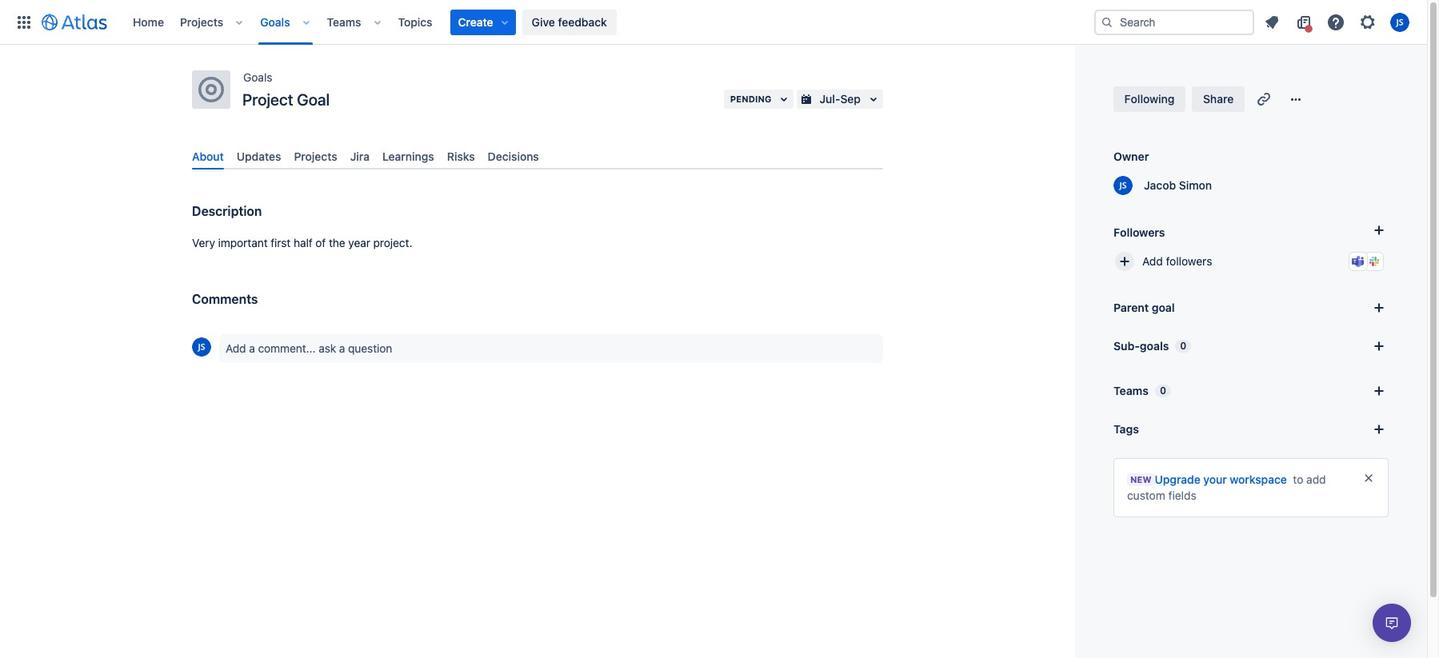Task type: locate. For each thing, give the bounding box(es) containing it.
0 horizontal spatial a
[[249, 342, 255, 355]]

0 vertical spatial goals
[[260, 15, 290, 28]]

a right ask
[[339, 342, 345, 355]]

1 vertical spatial goals link
[[243, 68, 273, 87]]

owner
[[1114, 150, 1149, 163]]

0 horizontal spatial 0
[[1160, 385, 1167, 397]]

goals inside top element
[[260, 15, 290, 28]]

add a comment... ask a question link
[[219, 335, 883, 363]]

add a comment... ask a question
[[226, 342, 392, 355]]

teams
[[327, 15, 361, 28], [1114, 384, 1149, 398]]

jacob
[[1144, 178, 1176, 192]]

home link
[[128, 9, 169, 35]]

goals up goals project goal
[[260, 15, 290, 28]]

goals
[[260, 15, 290, 28], [243, 70, 273, 84]]

add follower image
[[1115, 252, 1135, 271]]

add for add a comment... ask a question
[[226, 342, 246, 355]]

0
[[1181, 340, 1187, 352], [1160, 385, 1167, 397]]

share button
[[1192, 86, 1245, 112]]

create button
[[450, 9, 516, 35]]

sub-
[[1114, 339, 1140, 353]]

0 vertical spatial projects
[[180, 15, 223, 28]]

create
[[458, 15, 493, 28]]

first
[[271, 236, 291, 250]]

share
[[1203, 92, 1234, 106]]

1 vertical spatial add
[[226, 342, 246, 355]]

add right add follower image
[[1143, 254, 1163, 268]]

teams up 'tags'
[[1114, 384, 1149, 398]]

goals link up project
[[243, 68, 273, 87]]

0 horizontal spatial teams
[[327, 15, 361, 28]]

a
[[249, 342, 255, 355], [339, 342, 345, 355]]

projects inside top element
[[180, 15, 223, 28]]

add team image
[[1370, 382, 1389, 401]]

parent goal
[[1114, 301, 1175, 314]]

add down comments
[[226, 342, 246, 355]]

a left comment...
[[249, 342, 255, 355]]

parent
[[1114, 301, 1149, 314]]

0 down 'goals'
[[1160, 385, 1167, 397]]

jul-
[[820, 92, 841, 106]]

1 vertical spatial 0
[[1160, 385, 1167, 397]]

slack logo showing nan channels are connected to this goal image
[[1368, 255, 1381, 268]]

banner
[[0, 0, 1428, 45]]

the
[[329, 236, 345, 250]]

teams left topics on the top left
[[327, 15, 361, 28]]

new upgrade your workspace
[[1131, 473, 1287, 487]]

0 horizontal spatial add
[[226, 342, 246, 355]]

following
[[1125, 92, 1175, 106]]

project.
[[373, 236, 412, 250]]

description
[[192, 204, 262, 219]]

add inside button
[[1143, 254, 1163, 268]]

very important first half of the year project.
[[192, 236, 412, 250]]

2 a from the left
[[339, 342, 345, 355]]

1 vertical spatial projects
[[294, 150, 337, 163]]

1 vertical spatial teams
[[1114, 384, 1149, 398]]

home
[[133, 15, 164, 28]]

1 horizontal spatial a
[[339, 342, 345, 355]]

0 vertical spatial teams
[[327, 15, 361, 28]]

1 horizontal spatial teams
[[1114, 384, 1149, 398]]

projects
[[180, 15, 223, 28], [294, 150, 337, 163]]

1 horizontal spatial 0
[[1181, 340, 1187, 352]]

0 vertical spatial 0
[[1181, 340, 1187, 352]]

teams link
[[322, 9, 366, 35]]

add
[[1143, 254, 1163, 268], [226, 342, 246, 355]]

1 vertical spatial goals
[[243, 70, 273, 84]]

updates
[[237, 150, 281, 163]]

help image
[[1327, 12, 1346, 32]]

1 horizontal spatial projects
[[294, 150, 337, 163]]

goals inside goals project goal
[[243, 70, 273, 84]]

topics
[[398, 15, 433, 28]]

add
[[1307, 473, 1326, 487]]

followers
[[1114, 225, 1165, 239]]

banner containing home
[[0, 0, 1428, 45]]

of
[[316, 236, 326, 250]]

switch to... image
[[14, 12, 34, 32]]

1 horizontal spatial add
[[1143, 254, 1163, 268]]

goals up project
[[243, 70, 273, 84]]

0 vertical spatial add
[[1143, 254, 1163, 268]]

comment...
[[258, 342, 316, 355]]

settings image
[[1359, 12, 1378, 32]]

feedback
[[558, 15, 607, 28]]

your
[[1204, 473, 1227, 487]]

upgrade
[[1155, 473, 1201, 487]]

goals link
[[255, 9, 295, 35], [243, 68, 273, 87]]

to add custom fields
[[1127, 473, 1326, 503]]

jul-sep button
[[797, 90, 883, 109]]

tab list
[[186, 143, 890, 170]]

goals link up goals project goal
[[255, 9, 295, 35]]

projects right home
[[180, 15, 223, 28]]

about
[[192, 150, 224, 163]]

0 right 'goals'
[[1181, 340, 1187, 352]]

projects left jira
[[294, 150, 337, 163]]

0 horizontal spatial projects
[[180, 15, 223, 28]]



Task type: describe. For each thing, give the bounding box(es) containing it.
add a follower image
[[1370, 221, 1389, 240]]

question
[[348, 342, 392, 355]]

Search field
[[1095, 9, 1255, 35]]

give
[[532, 15, 555, 28]]

goal icon image
[[198, 77, 224, 102]]

following button
[[1114, 86, 1186, 112]]

more icon image
[[1287, 90, 1306, 109]]

custom
[[1127, 489, 1166, 503]]

0 for sub-goals
[[1181, 340, 1187, 352]]

very
[[192, 236, 215, 250]]

teams inside teams link
[[327, 15, 361, 28]]

jacob simon
[[1144, 178, 1212, 192]]

0 for teams
[[1160, 385, 1167, 397]]

projects inside tab list
[[294, 150, 337, 163]]

sep
[[841, 92, 861, 106]]

add tag image
[[1370, 420, 1389, 439]]

0 vertical spatial goals link
[[255, 9, 295, 35]]

add for add followers
[[1143, 254, 1163, 268]]

account image
[[1391, 12, 1410, 32]]

tags
[[1114, 422, 1139, 436]]

workspace
[[1230, 473, 1287, 487]]

goals for goals project goal
[[243, 70, 273, 84]]

half
[[294, 236, 313, 250]]

simon
[[1179, 178, 1212, 192]]

fields
[[1169, 489, 1197, 503]]

decisions
[[488, 150, 539, 163]]

ask
[[319, 342, 336, 355]]

jul-sep
[[820, 92, 861, 106]]

goals for goals
[[260, 15, 290, 28]]

pending button
[[724, 90, 794, 109]]

add followers button
[[1107, 244, 1395, 279]]

project
[[242, 90, 293, 109]]

msteams logo showing  channels are connected to this goal image
[[1352, 255, 1365, 268]]

give feedback button
[[522, 9, 617, 35]]

projects link
[[175, 9, 228, 35]]

search image
[[1101, 16, 1114, 28]]

goals project goal
[[242, 70, 330, 109]]

add followers
[[1143, 254, 1213, 268]]

learnings
[[383, 150, 434, 163]]

comments
[[192, 292, 258, 307]]

new
[[1131, 475, 1152, 485]]

followers
[[1166, 254, 1213, 268]]

topics link
[[393, 9, 437, 35]]

sub-goals
[[1114, 339, 1169, 353]]

goals
[[1140, 339, 1169, 353]]

top element
[[10, 0, 1095, 44]]

to
[[1293, 473, 1304, 487]]

jacob simon link
[[1135, 178, 1212, 194]]

1 a from the left
[[249, 342, 255, 355]]

risks
[[447, 150, 475, 163]]

close banner image
[[1363, 472, 1375, 485]]

important
[[218, 236, 268, 250]]

year
[[348, 236, 370, 250]]

goal
[[1152, 301, 1175, 314]]

open intercom messenger image
[[1383, 614, 1402, 633]]

jira
[[350, 150, 370, 163]]

notifications image
[[1263, 12, 1282, 32]]

jacob simon button
[[1114, 176, 1212, 195]]

goal
[[297, 90, 330, 109]]

give feedback
[[532, 15, 607, 28]]

pending
[[730, 94, 772, 104]]

tab list containing about
[[186, 143, 890, 170]]



Task type: vqa. For each thing, say whether or not it's contained in the screenshot.
Project
yes



